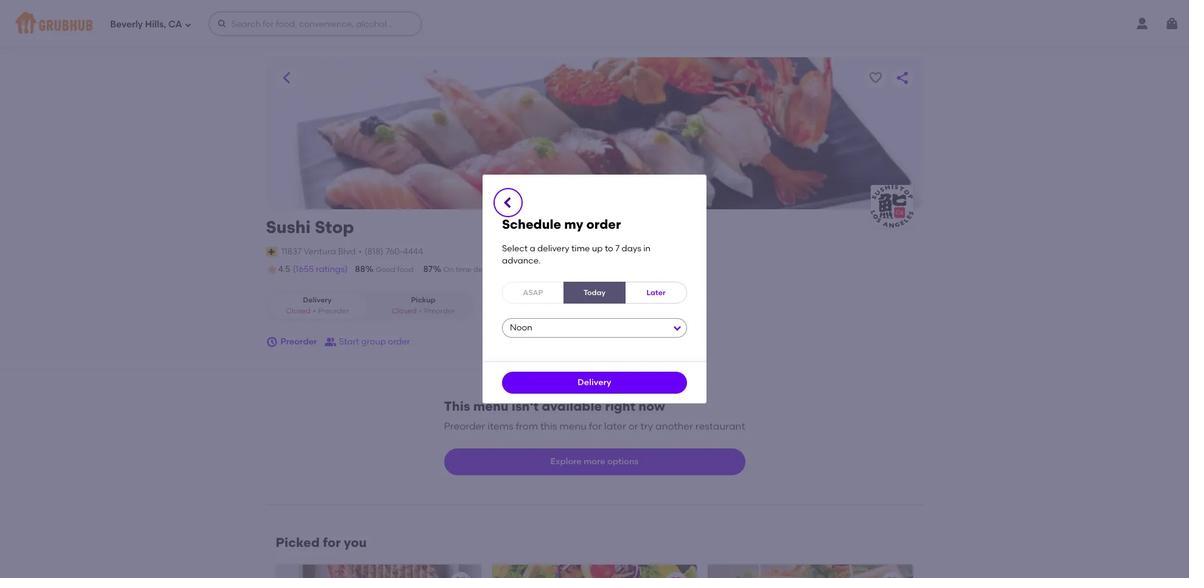 Task type: locate. For each thing, give the bounding box(es) containing it.
up
[[592, 243, 603, 254]]

svg image inside preorder button
[[266, 336, 278, 348]]

1 vertical spatial save this restaurant image
[[885, 576, 900, 578]]

delivery inside the delivery closed • preorder
[[303, 296, 332, 305]]

order inside button
[[388, 337, 410, 347]]

87 down select on the top of page
[[511, 264, 520, 275]]

advance.
[[502, 256, 541, 266]]

preorder
[[318, 307, 349, 315], [424, 307, 455, 315], [281, 337, 317, 347], [444, 421, 485, 432]]

1 vertical spatial delivery
[[473, 265, 501, 274]]

good food
[[376, 265, 414, 274]]

closed
[[286, 307, 311, 315], [392, 307, 417, 315]]

1 horizontal spatial menu
[[560, 421, 587, 432]]

this
[[444, 399, 470, 414]]

time left up
[[572, 243, 590, 254]]

0 vertical spatial for
[[589, 421, 602, 432]]

save this restaurant image
[[869, 71, 883, 85], [885, 576, 900, 578]]

• for delivery closed • preorder
[[313, 307, 316, 315]]

(818) 760-4444 button
[[364, 246, 423, 258]]

to
[[605, 243, 613, 254]]

0 vertical spatial time
[[572, 243, 590, 254]]

• inside the delivery closed • preorder
[[313, 307, 316, 315]]

sushi stop
[[266, 217, 354, 237]]

preorder up people icon
[[318, 307, 349, 315]]

1 horizontal spatial svg image
[[501, 195, 516, 210]]

0 horizontal spatial •
[[313, 307, 316, 315]]

• inside pickup closed • preorder
[[419, 307, 422, 315]]

• right blvd
[[359, 246, 362, 257]]

or
[[629, 421, 638, 432]]

correct
[[531, 265, 558, 274]]

select
[[502, 243, 528, 254]]

1 vertical spatial delivery
[[578, 377, 612, 388]]

svg image right ca
[[185, 21, 192, 28]]

restaurant
[[696, 421, 745, 432]]

explore
[[551, 456, 582, 467]]

delivery down (1655 ratings)
[[303, 296, 332, 305]]

a
[[530, 243, 535, 254]]

good
[[376, 265, 396, 274]]

today button
[[564, 282, 626, 304]]

available
[[542, 399, 602, 414]]

delivery inside select a delivery time up to 7 days in advance.
[[537, 243, 569, 254]]

pickup closed • preorder
[[392, 296, 455, 315]]

0 horizontal spatial closed
[[286, 307, 311, 315]]

0 horizontal spatial delivery
[[473, 265, 501, 274]]

1 horizontal spatial 87
[[511, 264, 520, 275]]

right
[[605, 399, 636, 414]]

closed inside pickup closed • preorder
[[392, 307, 417, 315]]

save this restaurant image
[[453, 576, 468, 578]]

preorder left people icon
[[281, 337, 317, 347]]

save this restaurant image inside button
[[885, 576, 900, 578]]

beverly hills, ca
[[110, 19, 182, 30]]

delivery left advance. on the top of page
[[473, 265, 501, 274]]

delivery for 87
[[473, 265, 501, 274]]

•
[[359, 246, 362, 257], [313, 307, 316, 315], [419, 307, 422, 315]]

1 horizontal spatial delivery
[[578, 377, 612, 388]]

1 vertical spatial time
[[456, 265, 472, 274]]

1 horizontal spatial svg image
[[266, 336, 278, 348]]

delivery for delivery closed • preorder
[[303, 296, 332, 305]]

delivery for delivery
[[578, 377, 612, 388]]

0 horizontal spatial save this restaurant image
[[869, 71, 883, 85]]

(1655 ratings)
[[293, 264, 348, 275]]

1 horizontal spatial time
[[572, 243, 590, 254]]

start group order button
[[324, 331, 410, 353]]

svg image
[[185, 21, 192, 28], [266, 336, 278, 348]]

today
[[584, 288, 606, 297]]

svg image left people icon
[[266, 336, 278, 348]]

order
[[587, 217, 621, 232], [560, 265, 579, 274], [388, 337, 410, 347]]

order right group
[[388, 337, 410, 347]]

you
[[344, 535, 367, 550]]

2 horizontal spatial svg image
[[1165, 16, 1180, 31]]

delivery right a on the left of the page
[[537, 243, 569, 254]]

for left later
[[589, 421, 602, 432]]

0 horizontal spatial delivery
[[303, 296, 332, 305]]

0 vertical spatial order
[[587, 217, 621, 232]]

2 87 from the left
[[511, 264, 520, 275]]

on time delivery
[[443, 265, 501, 274]]

4444
[[403, 246, 423, 257]]

delivery inside delivery button
[[578, 377, 612, 388]]

explore more options
[[551, 456, 639, 467]]

1 vertical spatial order
[[560, 265, 579, 274]]

time inside select a delivery time up to 7 days in advance.
[[572, 243, 590, 254]]

another
[[656, 421, 693, 432]]

87
[[423, 264, 433, 275], [511, 264, 520, 275]]

time
[[572, 243, 590, 254], [456, 265, 472, 274]]

2 vertical spatial order
[[388, 337, 410, 347]]

2 closed from the left
[[392, 307, 417, 315]]

items
[[488, 421, 514, 432]]

for left you
[[323, 535, 341, 550]]

1 horizontal spatial delivery
[[537, 243, 569, 254]]

order right correct at left
[[560, 265, 579, 274]]

0 horizontal spatial 87
[[423, 264, 433, 275]]

delivery button
[[502, 372, 687, 394]]

star icon image
[[266, 264, 278, 276]]

preorder down pickup
[[424, 307, 455, 315]]

time right on
[[456, 265, 472, 274]]

svg image
[[1165, 16, 1180, 31], [217, 19, 227, 29], [501, 195, 516, 210]]

0 vertical spatial delivery
[[537, 243, 569, 254]]

more
[[584, 456, 605, 467]]

for
[[589, 421, 602, 432], [323, 535, 341, 550]]

1 vertical spatial for
[[323, 535, 341, 550]]

try
[[641, 421, 653, 432]]

0 horizontal spatial for
[[323, 535, 341, 550]]

0 vertical spatial menu
[[473, 399, 509, 414]]

1 vertical spatial menu
[[560, 421, 587, 432]]

main navigation navigation
[[0, 0, 1189, 47]]

preorder inside the delivery closed • preorder
[[318, 307, 349, 315]]

87 for correct order
[[511, 264, 520, 275]]

preorder items from this menu for later or try another restaurant
[[444, 421, 745, 432]]

delivery closed • preorder
[[286, 296, 349, 315]]

save this restaurant button
[[865, 67, 887, 89], [450, 572, 472, 578], [881, 572, 903, 578]]

caret left icon image
[[279, 71, 294, 85]]

menu down the "available"
[[560, 421, 587, 432]]

order up the to
[[587, 217, 621, 232]]

0 vertical spatial save this restaurant image
[[869, 71, 883, 85]]

menu up items
[[473, 399, 509, 414]]

preorder down this
[[444, 421, 485, 432]]

sushi
[[266, 217, 311, 237]]

closed inside the delivery closed • preorder
[[286, 307, 311, 315]]

save this restaurant button for "lazy daisy of beverly hills logo"
[[881, 572, 903, 578]]

0 horizontal spatial svg image
[[185, 21, 192, 28]]

on
[[443, 265, 454, 274]]

• down pickup
[[419, 307, 422, 315]]

2 horizontal spatial •
[[419, 307, 422, 315]]

save this restaurant button for joe & the juice logo
[[450, 572, 472, 578]]

1 87 from the left
[[423, 264, 433, 275]]

pickup
[[411, 296, 436, 305]]

0 horizontal spatial order
[[388, 337, 410, 347]]

87 left on
[[423, 264, 433, 275]]

1 horizontal spatial save this restaurant image
[[885, 576, 900, 578]]

delivery
[[303, 296, 332, 305], [578, 377, 612, 388]]

0 vertical spatial svg image
[[185, 21, 192, 28]]

11837 ventura blvd button
[[281, 245, 356, 259]]

760-
[[386, 246, 403, 257]]

delivery up the "available"
[[578, 377, 612, 388]]

• up preorder button
[[313, 307, 316, 315]]

1 horizontal spatial closed
[[392, 307, 417, 315]]

2 horizontal spatial order
[[587, 217, 621, 232]]

preorder inside pickup closed • preorder
[[424, 307, 455, 315]]

closed up preorder button
[[286, 307, 311, 315]]

1 closed from the left
[[286, 307, 311, 315]]

closed down pickup
[[392, 307, 417, 315]]

option group
[[266, 291, 475, 321]]

0 vertical spatial delivery
[[303, 296, 332, 305]]

4.5
[[278, 264, 290, 275]]

1 vertical spatial svg image
[[266, 336, 278, 348]]

closed for pickup
[[392, 307, 417, 315]]

delivery
[[537, 243, 569, 254], [473, 265, 501, 274]]

menu
[[473, 399, 509, 414], [560, 421, 587, 432]]

hills,
[[145, 19, 166, 30]]



Task type: vqa. For each thing, say whether or not it's contained in the screenshot.
bottommost Cinnamon stick, lemon grass, fresh ginger, sage and orange
no



Task type: describe. For each thing, give the bounding box(es) containing it.
correct order
[[531, 265, 579, 274]]

order for schedule my order
[[587, 217, 621, 232]]

picked
[[276, 535, 320, 550]]

jinky's cafe logo image
[[492, 565, 697, 578]]

start
[[339, 337, 359, 347]]

blvd
[[338, 246, 356, 257]]

schedule
[[502, 217, 561, 232]]

start group order
[[339, 337, 410, 347]]

asap button
[[502, 282, 564, 304]]

ratings)
[[316, 264, 348, 275]]

this menu isn't available right now
[[444, 399, 665, 414]]

isn't
[[512, 399, 539, 414]]

0 horizontal spatial menu
[[473, 399, 509, 414]]

saved restaurant button
[[665, 572, 687, 578]]

from
[[516, 421, 538, 432]]

select a delivery time up to 7 days in advance.
[[502, 243, 651, 266]]

later
[[647, 288, 666, 297]]

87 for on time delivery
[[423, 264, 433, 275]]

beverly
[[110, 19, 143, 30]]

• for pickup closed • preorder
[[419, 307, 422, 315]]

now
[[639, 399, 665, 414]]

explore more options button
[[444, 448, 745, 475]]

food
[[397, 265, 414, 274]]

svg image inside main navigation navigation
[[185, 21, 192, 28]]

later
[[604, 421, 626, 432]]

1 horizontal spatial •
[[359, 246, 362, 257]]

7
[[615, 243, 620, 254]]

delivery for schedule my order
[[537, 243, 569, 254]]

0 horizontal spatial time
[[456, 265, 472, 274]]

later button
[[625, 282, 687, 304]]

picked for you
[[276, 535, 367, 550]]

asap
[[523, 288, 543, 297]]

ventura
[[304, 246, 336, 257]]

closed for delivery
[[286, 307, 311, 315]]

(818)
[[364, 246, 384, 257]]

days
[[622, 243, 641, 254]]

joe & the juice logo image
[[276, 565, 481, 578]]

0 horizontal spatial svg image
[[217, 19, 227, 29]]

11837
[[281, 246, 302, 257]]

1 horizontal spatial for
[[589, 421, 602, 432]]

schedule my order
[[502, 217, 621, 232]]

lazy daisy of beverly hills logo image
[[708, 565, 913, 578]]

(1655
[[293, 264, 314, 275]]

group
[[361, 337, 386, 347]]

people icon image
[[324, 336, 337, 348]]

11837 ventura blvd
[[281, 246, 356, 257]]

stop
[[315, 217, 354, 237]]

sushi stop logo image
[[871, 185, 914, 228]]

1 horizontal spatial order
[[560, 265, 579, 274]]

in
[[643, 243, 651, 254]]

subscription pass image
[[266, 247, 278, 257]]

preorder button
[[266, 331, 317, 353]]

ca
[[168, 19, 182, 30]]

my
[[564, 217, 583, 232]]

88
[[355, 264, 365, 275]]

share icon image
[[895, 71, 910, 85]]

saved restaurant image
[[669, 576, 684, 578]]

this
[[541, 421, 557, 432]]

order for start group order
[[388, 337, 410, 347]]

• (818) 760-4444
[[359, 246, 423, 257]]

option group containing delivery closed • preorder
[[266, 291, 475, 321]]

preorder inside button
[[281, 337, 317, 347]]

options
[[608, 456, 639, 467]]



